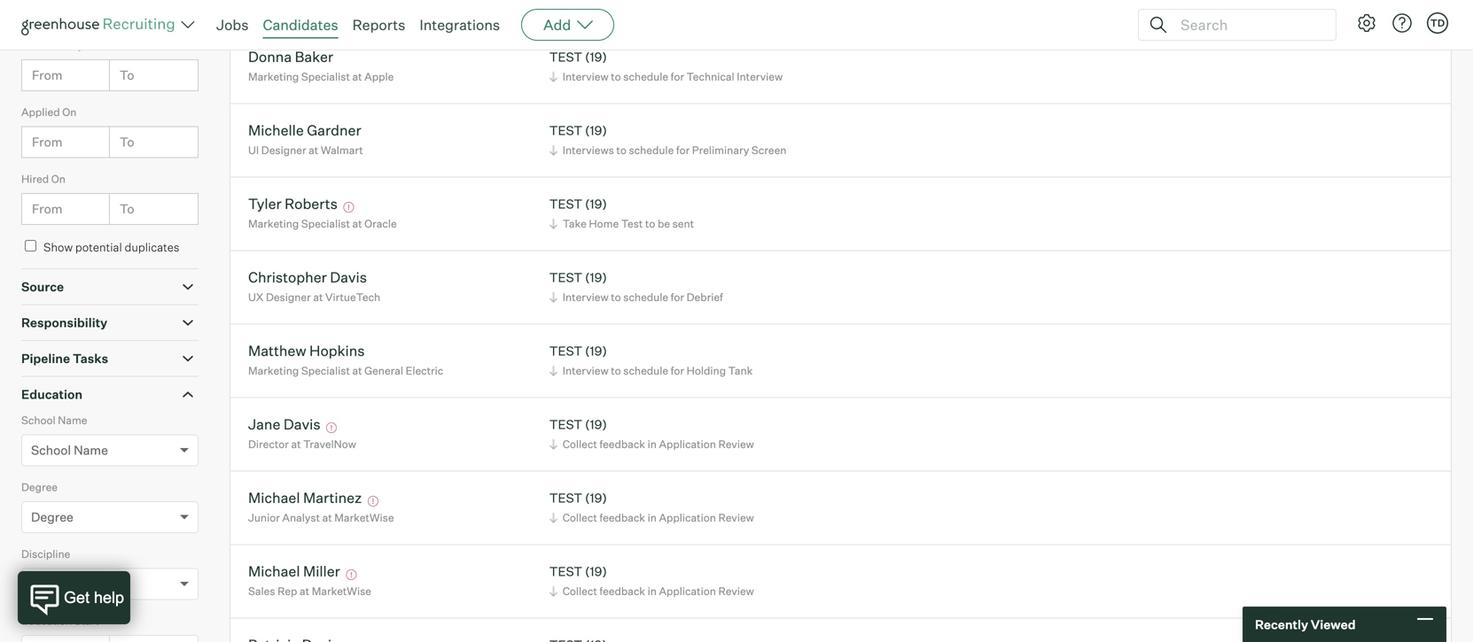 Task type: locate. For each thing, give the bounding box(es) containing it.
for inside test (19) interview to schedule for holding tank
[[671, 365, 685, 378]]

debrief
[[687, 291, 723, 304]]

collect feedback in application review link for jane davis
[[547, 436, 759, 453]]

2 vertical spatial test (19) collect feedback in application review
[[549, 564, 754, 599]]

(19) for ui designer at walmart
[[585, 123, 607, 138]]

to up test (19) interview to schedule for holding tank
[[611, 291, 621, 304]]

1 vertical spatial collect feedback in application review link
[[547, 510, 759, 527]]

2 (19) from the top
[[585, 123, 607, 138]]

8 (19) from the top
[[585, 564, 607, 580]]

(19)
[[585, 49, 607, 65], [585, 123, 607, 138], [585, 197, 607, 212], [585, 270, 607, 286], [585, 344, 607, 359], [585, 417, 607, 433], [585, 491, 607, 506], [585, 564, 607, 580]]

0 vertical spatial school name
[[21, 414, 87, 428]]

schedule
[[624, 70, 669, 83], [629, 144, 674, 157], [624, 291, 669, 304], [624, 365, 669, 378]]

michael up sales
[[248, 563, 300, 581]]

from down 'applied on'
[[32, 135, 62, 150]]

application for michael martinez
[[659, 512, 716, 525]]

interviews to schedule for preliminary screen link
[[547, 142, 791, 159]]

1 vertical spatial review
[[719, 512, 754, 525]]

jane davis
[[248, 416, 321, 434]]

review for jane davis
[[719, 438, 754, 451]]

marketwise down michael miller has been in application review for more than 5 days image
[[312, 585, 371, 599]]

1 vertical spatial michael
[[248, 563, 300, 581]]

collect for jane davis
[[563, 438, 597, 451]]

1 education from the top
[[21, 387, 83, 403]]

marketing down 'matthew'
[[248, 365, 299, 378]]

collect
[[563, 438, 597, 451], [563, 512, 597, 525], [563, 585, 597, 599]]

marketing down tyler
[[248, 217, 299, 231]]

schedule inside test (19) interview to schedule for holding tank
[[624, 365, 669, 378]]

1 collect from the top
[[563, 438, 597, 451]]

configure image
[[1357, 12, 1378, 34]]

designer down 'christopher'
[[266, 291, 311, 304]]

2 vertical spatial collect
[[563, 585, 597, 599]]

1 horizontal spatial davis
[[330, 269, 367, 287]]

jobs
[[216, 16, 249, 34]]

potential
[[75, 240, 122, 255]]

0 vertical spatial from
[[32, 68, 62, 83]]

1 in from the top
[[648, 438, 657, 451]]

test (19) interview to schedule for holding tank
[[549, 344, 753, 378]]

davis
[[330, 269, 367, 287], [284, 416, 321, 434]]

degree down school name element
[[21, 481, 58, 494]]

3 test (19) collect feedback in application review from the top
[[549, 564, 754, 599]]

1 from from the top
[[32, 68, 62, 83]]

baker
[[295, 48, 333, 66]]

davis inside christopher davis ux designer at virtuetech
[[330, 269, 367, 287]]

1 vertical spatial designer
[[266, 291, 311, 304]]

matthew hopkins marketing specialist at general electric
[[248, 342, 444, 378]]

0 vertical spatial review
[[719, 438, 754, 451]]

(19) inside test (19) interview to schedule for holding tank
[[585, 344, 607, 359]]

3 test from the top
[[549, 197, 583, 212]]

school up degree element
[[31, 443, 71, 459]]

1 vertical spatial feedback
[[600, 512, 645, 525]]

from down hired on
[[32, 201, 62, 217]]

2 collect feedback in application review link from the top
[[547, 510, 759, 527]]

for left technical
[[671, 70, 685, 83]]

degree
[[21, 481, 58, 494], [31, 510, 73, 526]]

0 vertical spatial davis
[[330, 269, 367, 287]]

1 vertical spatial marketwise
[[312, 585, 371, 599]]

to down add popup button in the top left of the page
[[611, 70, 621, 83]]

1 vertical spatial to
[[120, 135, 134, 150]]

for inside test (19) interview to schedule for technical interview
[[671, 70, 685, 83]]

0 vertical spatial designer
[[261, 144, 306, 157]]

on for hired on
[[51, 173, 66, 186]]

schedule left debrief
[[624, 291, 669, 304]]

(19) for director at travelnow
[[585, 417, 607, 433]]

for left holding
[[671, 365, 685, 378]]

test inside test (19) take home test to be sent
[[549, 197, 583, 212]]

tyler roberts has been in take home test for more than 7 days image
[[341, 202, 357, 213]]

0 vertical spatial collect feedback in application review link
[[547, 436, 759, 453]]

michael
[[248, 490, 300, 507], [248, 563, 300, 581]]

for inside "test (19) interview to schedule for debrief"
[[671, 291, 685, 304]]

0 vertical spatial test (19) collect feedback in application review
[[549, 417, 754, 451]]

school
[[21, 414, 56, 428], [31, 443, 71, 459]]

Search text field
[[1177, 12, 1320, 38]]

recently viewed
[[1256, 617, 1356, 633]]

for left debrief
[[671, 291, 685, 304]]

specialist down baker
[[301, 70, 350, 83]]

5 test from the top
[[549, 344, 583, 359]]

to for christopher davis
[[611, 291, 621, 304]]

2 application from the top
[[659, 512, 716, 525]]

7 test from the top
[[549, 491, 583, 506]]

to inside the test (19) interviews to schedule for preliminary screen
[[617, 144, 627, 157]]

davis for christopher
[[330, 269, 367, 287]]

2 education from the top
[[21, 615, 72, 628]]

from for last
[[32, 68, 62, 83]]

test for junior analyst at marketwise
[[549, 491, 583, 506]]

marketwise down michael martinez has been in application review for more than 5 days image
[[335, 512, 394, 525]]

michael for michael miller
[[248, 563, 300, 581]]

2 collect from the top
[[563, 512, 597, 525]]

3 (19) from the top
[[585, 197, 607, 212]]

6 (19) from the top
[[585, 417, 607, 433]]

junior analyst at marketwise
[[248, 512, 394, 525]]

1 feedback from the top
[[600, 438, 645, 451]]

2 vertical spatial marketing
[[248, 365, 299, 378]]

interview to schedule for holding tank link
[[547, 363, 758, 380]]

to right interviews
[[617, 144, 627, 157]]

designer inside christopher davis ux designer at virtuetech
[[266, 291, 311, 304]]

davis for jane
[[284, 416, 321, 434]]

application
[[659, 438, 716, 451], [659, 512, 716, 525], [659, 585, 716, 599]]

1 marketing from the top
[[248, 70, 299, 83]]

0 vertical spatial name
[[58, 414, 87, 428]]

2 vertical spatial to
[[120, 201, 134, 217]]

2 vertical spatial specialist
[[301, 365, 350, 378]]

matthew hopkins link
[[248, 342, 365, 363]]

0 vertical spatial discipline
[[21, 548, 70, 561]]

davis up virtuetech
[[330, 269, 367, 287]]

1 vertical spatial on
[[51, 173, 66, 186]]

christopher
[[248, 269, 327, 287]]

3 review from the top
[[719, 585, 754, 599]]

interview for test (19) interview to schedule for technical interview
[[563, 70, 609, 83]]

0 vertical spatial specialist
[[301, 70, 350, 83]]

1 specialist from the top
[[301, 70, 350, 83]]

specialist inside donna baker marketing specialist at apple
[[301, 70, 350, 83]]

1 collect feedback in application review link from the top
[[547, 436, 759, 453]]

marketwise for miller
[[312, 585, 371, 599]]

0 vertical spatial education
[[21, 387, 83, 403]]

apple
[[365, 70, 394, 83]]

test inside test (19) interview to schedule for holding tank
[[549, 344, 583, 359]]

review for michael martinez
[[719, 512, 754, 525]]

from
[[32, 68, 62, 83], [32, 135, 62, 150], [32, 201, 62, 217]]

7 (19) from the top
[[585, 491, 607, 506]]

in
[[648, 438, 657, 451], [648, 512, 657, 525], [648, 585, 657, 599]]

2 feedback from the top
[[600, 512, 645, 525]]

schedule inside "test (19) interview to schedule for debrief"
[[624, 291, 669, 304]]

michael martinez has been in application review for more than 5 days image
[[365, 497, 381, 507]]

schedule left holding
[[624, 365, 669, 378]]

schedule for hopkins
[[624, 365, 669, 378]]

Show potential duplicates checkbox
[[25, 240, 36, 252]]

0 vertical spatial marketing
[[248, 70, 299, 83]]

0 vertical spatial marketwise
[[335, 512, 394, 525]]

(19) for sales rep at marketwise
[[585, 564, 607, 580]]

designer
[[261, 144, 306, 157], [266, 291, 311, 304]]

2 review from the top
[[719, 512, 754, 525]]

3 specialist from the top
[[301, 365, 350, 378]]

education left start
[[21, 615, 72, 628]]

marketing specialist at oracle
[[248, 217, 397, 231]]

test (19) collect feedback in application review for jane davis
[[549, 417, 754, 451]]

1 test (19) collect feedback in application review from the top
[[549, 417, 754, 451]]

in for michael miller
[[648, 585, 657, 599]]

at inside michelle gardner ui designer at walmart
[[309, 144, 319, 157]]

responsibility
[[21, 315, 107, 331]]

6 test from the top
[[549, 417, 583, 433]]

school name down pipeline
[[21, 414, 87, 428]]

2 to from the top
[[120, 135, 134, 150]]

test inside "test (19) interview to schedule for debrief"
[[549, 270, 583, 286]]

0 vertical spatial application
[[659, 438, 716, 451]]

at
[[352, 70, 362, 83], [309, 144, 319, 157], [352, 217, 362, 231], [313, 291, 323, 304], [352, 365, 362, 378], [291, 438, 301, 451], [322, 512, 332, 525], [300, 585, 310, 599]]

2 vertical spatial feedback
[[600, 585, 645, 599]]

specialist for hopkins
[[301, 365, 350, 378]]

rejection
[[31, 1, 86, 16]]

at right rep
[[300, 585, 310, 599]]

test inside the test (19) interviews to schedule for preliminary screen
[[549, 123, 583, 138]]

reports
[[353, 16, 406, 34]]

name
[[58, 414, 87, 428], [74, 443, 108, 459]]

degree element
[[21, 479, 199, 546]]

school name element
[[21, 412, 199, 479]]

2 vertical spatial collect feedback in application review link
[[547, 584, 759, 600]]

3 to from the top
[[120, 201, 134, 217]]

to
[[120, 68, 134, 83], [120, 135, 134, 150], [120, 201, 134, 217]]

4 test from the top
[[549, 270, 583, 286]]

specialist inside matthew hopkins marketing specialist at general electric
[[301, 365, 350, 378]]

feedback
[[600, 438, 645, 451], [600, 512, 645, 525], [600, 585, 645, 599]]

8 test from the top
[[549, 564, 583, 580]]

1 (19) from the top
[[585, 49, 607, 65]]

test (19) collect feedback in application review for michael miller
[[549, 564, 754, 599]]

(19) inside the test (19) interviews to schedule for preliminary screen
[[585, 123, 607, 138]]

2 vertical spatial application
[[659, 585, 716, 599]]

education down pipeline
[[21, 387, 83, 403]]

interview inside "test (19) interview to schedule for debrief"
[[563, 291, 609, 304]]

schedule left technical
[[624, 70, 669, 83]]

1 to from the top
[[120, 68, 134, 83]]

collect feedback in application review link for michael miller
[[547, 584, 759, 600]]

interview inside test (19) interview to schedule for holding tank
[[563, 365, 609, 378]]

at left "general"
[[352, 365, 362, 378]]

test for director at travelnow
[[549, 417, 583, 433]]

schedule right interviews
[[629, 144, 674, 157]]

rejection reason
[[31, 1, 132, 16]]

1 vertical spatial davis
[[284, 416, 321, 434]]

pipeline
[[21, 351, 70, 367]]

marketing down donna
[[248, 70, 299, 83]]

1 michael from the top
[[248, 490, 300, 507]]

review for michael miller
[[719, 585, 754, 599]]

2 from from the top
[[32, 135, 62, 150]]

at down "christopher davis" link on the top
[[313, 291, 323, 304]]

1 vertical spatial marketing
[[248, 217, 299, 231]]

2 test from the top
[[549, 123, 583, 138]]

2 vertical spatial from
[[32, 201, 62, 217]]

1 vertical spatial collect
[[563, 512, 597, 525]]

2 specialist from the top
[[301, 217, 350, 231]]

3 in from the top
[[648, 585, 657, 599]]

in for michael martinez
[[648, 512, 657, 525]]

1 vertical spatial test (19) collect feedback in application review
[[549, 491, 754, 525]]

0 vertical spatial collect
[[563, 438, 597, 451]]

at down michelle gardner link
[[309, 144, 319, 157]]

greenhouse recruiting image
[[21, 14, 181, 35]]

for inside the test (19) interviews to schedule for preliminary screen
[[676, 144, 690, 157]]

1 test from the top
[[549, 49, 583, 65]]

activity
[[45, 39, 84, 52]]

specialist down roberts
[[301, 217, 350, 231]]

feedback for davis
[[600, 438, 645, 451]]

1 vertical spatial application
[[659, 512, 716, 525]]

jane davis has been in application review for more than 5 days image
[[324, 423, 340, 434]]

last
[[21, 39, 43, 52]]

(19) for ux designer at virtuetech
[[585, 270, 607, 286]]

test (19) take home test to be sent
[[549, 197, 694, 231]]

0 vertical spatial on
[[62, 106, 77, 119]]

to left be
[[645, 217, 656, 231]]

3 collect feedback in application review link from the top
[[547, 584, 759, 600]]

3 application from the top
[[659, 585, 716, 599]]

on right hired
[[51, 173, 66, 186]]

for left preliminary
[[676, 144, 690, 157]]

name down pipeline tasks
[[58, 414, 87, 428]]

0 vertical spatial michael
[[248, 490, 300, 507]]

1 vertical spatial from
[[32, 135, 62, 150]]

0 vertical spatial to
[[120, 68, 134, 83]]

marketing for matthew
[[248, 365, 299, 378]]

2 test (19) collect feedback in application review from the top
[[549, 491, 754, 525]]

3 feedback from the top
[[600, 585, 645, 599]]

add button
[[521, 9, 615, 41]]

schedule for gardner
[[629, 144, 674, 157]]

specialist down hopkins
[[301, 365, 350, 378]]

specialist
[[301, 70, 350, 83], [301, 217, 350, 231], [301, 365, 350, 378]]

michael miller
[[248, 563, 340, 581]]

5 (19) from the top
[[585, 344, 607, 359]]

discipline
[[21, 548, 70, 561], [31, 577, 88, 592]]

davis up director at travelnow
[[284, 416, 321, 434]]

marketing for donna
[[248, 70, 299, 83]]

education for education start
[[21, 615, 72, 628]]

michael up junior
[[248, 490, 300, 507]]

test
[[549, 49, 583, 65], [549, 123, 583, 138], [549, 197, 583, 212], [549, 270, 583, 286], [549, 344, 583, 359], [549, 417, 583, 433], [549, 491, 583, 506], [549, 564, 583, 580]]

1 vertical spatial in
[[648, 512, 657, 525]]

schedule inside test (19) interview to schedule for technical interview
[[624, 70, 669, 83]]

1 vertical spatial education
[[21, 615, 72, 628]]

pipeline tasks
[[21, 351, 108, 367]]

marketwise for martinez
[[335, 512, 394, 525]]

candidates
[[263, 16, 338, 34]]

1 vertical spatial specialist
[[301, 217, 350, 231]]

from down last activity
[[32, 68, 62, 83]]

0 vertical spatial in
[[648, 438, 657, 451]]

4 (19) from the top
[[585, 270, 607, 286]]

schedule inside the test (19) interviews to schedule for preliminary screen
[[629, 144, 674, 157]]

0 horizontal spatial davis
[[284, 416, 321, 434]]

(19) for marketing specialist at general electric
[[585, 344, 607, 359]]

hired on
[[21, 173, 66, 186]]

3 from from the top
[[32, 201, 62, 217]]

for for gardner
[[676, 144, 690, 157]]

applied
[[21, 106, 60, 119]]

to inside test (19) take home test to be sent
[[645, 217, 656, 231]]

2 vertical spatial review
[[719, 585, 754, 599]]

at left the apple
[[352, 70, 362, 83]]

donna
[[248, 48, 292, 66]]

to down interview to schedule for debrief link
[[611, 365, 621, 378]]

(19) inside test (19) take home test to be sent
[[585, 197, 607, 212]]

(19) inside "test (19) interview to schedule for debrief"
[[585, 270, 607, 286]]

school name
[[21, 414, 87, 428], [31, 443, 108, 459]]

1 vertical spatial name
[[74, 443, 108, 459]]

on for applied on
[[62, 106, 77, 119]]

on right applied
[[62, 106, 77, 119]]

to inside test (19) interview to schedule for holding tank
[[611, 365, 621, 378]]

designer inside michelle gardner ui designer at walmart
[[261, 144, 306, 157]]

1 review from the top
[[719, 438, 754, 451]]

degree up 'discipline' element
[[31, 510, 73, 526]]

2 michael from the top
[[248, 563, 300, 581]]

school name up degree element
[[31, 443, 108, 459]]

oracle
[[365, 217, 397, 231]]

2 in from the top
[[648, 512, 657, 525]]

marketwise
[[335, 512, 394, 525], [312, 585, 371, 599]]

education
[[21, 387, 83, 403], [21, 615, 72, 628]]

2 vertical spatial in
[[648, 585, 657, 599]]

to inside "test (19) interview to schedule for debrief"
[[611, 291, 621, 304]]

3 marketing from the top
[[248, 365, 299, 378]]

school down pipeline
[[21, 414, 56, 428]]

interview to schedule for debrief link
[[547, 289, 728, 306]]

0 vertical spatial feedback
[[600, 438, 645, 451]]

designer down michelle
[[261, 144, 306, 157]]

review
[[719, 438, 754, 451], [719, 512, 754, 525], [719, 585, 754, 599]]

3 collect from the top
[[563, 585, 597, 599]]

marketing inside donna baker marketing specialist at apple
[[248, 70, 299, 83]]

test for ux designer at virtuetech
[[549, 270, 583, 286]]

michael martinez link
[[248, 490, 362, 510]]

1 application from the top
[[659, 438, 716, 451]]

name up degree element
[[74, 443, 108, 459]]

designer for christopher
[[266, 291, 311, 304]]

test (19) collect feedback in application review
[[549, 417, 754, 451], [549, 491, 754, 525], [549, 564, 754, 599]]

marketing inside matthew hopkins marketing specialist at general electric
[[248, 365, 299, 378]]

interview for test (19) interview to schedule for debrief
[[563, 291, 609, 304]]



Task type: describe. For each thing, give the bounding box(es) containing it.
(19) inside test (19) interview to schedule for technical interview
[[585, 49, 607, 65]]

viewed
[[1311, 617, 1356, 633]]

virtuetech
[[325, 291, 381, 304]]

tyler roberts link
[[248, 195, 338, 216]]

duplicates
[[125, 240, 180, 255]]

matthew
[[248, 342, 306, 360]]

rep
[[278, 585, 297, 599]]

sales
[[248, 585, 275, 599]]

home
[[589, 217, 619, 231]]

test (19) interview to schedule for technical interview
[[549, 49, 783, 83]]

(19) for marketing specialist at oracle
[[585, 197, 607, 212]]

last activity
[[21, 39, 84, 52]]

christopher davis ux designer at virtuetech
[[248, 269, 381, 304]]

tank
[[729, 365, 753, 378]]

test for marketing specialist at oracle
[[549, 197, 583, 212]]

tyler roberts
[[248, 195, 338, 213]]

interview to schedule for technical interview link
[[547, 68, 788, 85]]

test for ui designer at walmart
[[549, 123, 583, 138]]

to inside test (19) interview to schedule for technical interview
[[611, 70, 621, 83]]

at inside donna baker marketing specialist at apple
[[352, 70, 362, 83]]

roberts
[[285, 195, 338, 213]]

electric
[[406, 365, 444, 378]]

show
[[43, 240, 73, 255]]

donna baker link
[[248, 48, 333, 68]]

martinez
[[303, 490, 362, 507]]

michael martinez
[[248, 490, 362, 507]]

1 vertical spatial degree
[[31, 510, 73, 526]]

director
[[248, 438, 289, 451]]

michelle gardner link
[[248, 122, 361, 142]]

at down martinez
[[322, 512, 332, 525]]

reports link
[[353, 16, 406, 34]]

(19) for junior analyst at marketwise
[[585, 491, 607, 506]]

feedback for martinez
[[600, 512, 645, 525]]

michael for michael martinez
[[248, 490, 300, 507]]

1 vertical spatial school name
[[31, 443, 108, 459]]

screen
[[752, 144, 787, 157]]

jane davis link
[[248, 416, 321, 436]]

source
[[21, 279, 64, 295]]

interview for test (19) interview to schedule for holding tank
[[563, 365, 609, 378]]

discipline element
[[21, 546, 199, 613]]

2 marketing from the top
[[248, 217, 299, 231]]

application for michael miller
[[659, 585, 716, 599]]

sales rep at marketwise
[[248, 585, 371, 599]]

to for matthew hopkins
[[611, 365, 621, 378]]

walmart
[[321, 144, 363, 157]]

to for michelle gardner
[[617, 144, 627, 157]]

from for hired
[[32, 201, 62, 217]]

test (19) interview to schedule for debrief
[[549, 270, 723, 304]]

to for hired on
[[120, 201, 134, 217]]

designer for michelle
[[261, 144, 306, 157]]

at down tyler roberts has been in take home test for more than 7 days icon in the left of the page
[[352, 217, 362, 231]]

td button
[[1424, 9, 1452, 37]]

junior
[[248, 512, 280, 525]]

be
[[658, 217, 670, 231]]

to for applied on
[[120, 135, 134, 150]]

education for education
[[21, 387, 83, 403]]

analyst
[[282, 512, 320, 525]]

collect for michael miller
[[563, 585, 597, 599]]

recently
[[1256, 617, 1309, 633]]

test (19) collect feedback in application review for michael martinez
[[549, 491, 754, 525]]

collect feedback in application review link for michael martinez
[[547, 510, 759, 527]]

td
[[1431, 17, 1445, 29]]

feedback for miller
[[600, 585, 645, 599]]

start
[[74, 615, 99, 628]]

take
[[563, 217, 587, 231]]

take home test to be sent link
[[547, 216, 699, 232]]

application for jane davis
[[659, 438, 716, 451]]

michelle gardner ui designer at walmart
[[248, 122, 363, 157]]

technical
[[687, 70, 735, 83]]

interviews
[[563, 144, 614, 157]]

for for hopkins
[[671, 365, 685, 378]]

tyler
[[248, 195, 282, 213]]

candidates link
[[263, 16, 338, 34]]

travelnow
[[303, 438, 356, 451]]

test for sales rep at marketwise
[[549, 564, 583, 580]]

ux
[[248, 291, 264, 304]]

0 vertical spatial degree
[[21, 481, 58, 494]]

test for marketing specialist at general electric
[[549, 344, 583, 359]]

0 vertical spatial school
[[21, 414, 56, 428]]

at inside christopher davis ux designer at virtuetech
[[313, 291, 323, 304]]

show potential duplicates
[[43, 240, 180, 255]]

applied on
[[21, 106, 77, 119]]

donna baker marketing specialist at apple
[[248, 48, 394, 83]]

jane
[[248, 416, 281, 434]]

michelle
[[248, 122, 304, 139]]

gardner
[[307, 122, 361, 139]]

michael miller has been in application review for more than 5 days image
[[343, 570, 359, 581]]

director at travelnow
[[248, 438, 356, 451]]

integrations
[[420, 16, 500, 34]]

tasks
[[73, 351, 108, 367]]

hired
[[21, 173, 49, 186]]

test
[[621, 217, 643, 231]]

collect for michael martinez
[[563, 512, 597, 525]]

to for last activity
[[120, 68, 134, 83]]

test (19) interviews to schedule for preliminary screen
[[549, 123, 787, 157]]

at down 'jane davis' link at the bottom left
[[291, 438, 301, 451]]

1 vertical spatial discipline
[[31, 577, 88, 592]]

miller
[[303, 563, 340, 581]]

christopher davis link
[[248, 269, 367, 289]]

michael miller link
[[248, 563, 340, 584]]

add
[[544, 16, 571, 34]]

in for jane davis
[[648, 438, 657, 451]]

from for applied
[[32, 135, 62, 150]]

sent
[[673, 217, 694, 231]]

for for davis
[[671, 291, 685, 304]]

general
[[365, 365, 403, 378]]

at inside matthew hopkins marketing specialist at general electric
[[352, 365, 362, 378]]

holding
[[687, 365, 726, 378]]

jobs link
[[216, 16, 249, 34]]

preliminary
[[692, 144, 750, 157]]

ui
[[248, 144, 259, 157]]

1 vertical spatial school
[[31, 443, 71, 459]]

td button
[[1428, 12, 1449, 34]]

reason
[[88, 1, 132, 16]]

specialist for baker
[[301, 70, 350, 83]]

hopkins
[[309, 342, 365, 360]]

integrations link
[[420, 16, 500, 34]]

education start
[[21, 615, 99, 628]]

schedule for davis
[[624, 291, 669, 304]]

test inside test (19) interview to schedule for technical interview
[[549, 49, 583, 65]]



Task type: vqa. For each thing, say whether or not it's contained in the screenshot.
the Pipeline
yes



